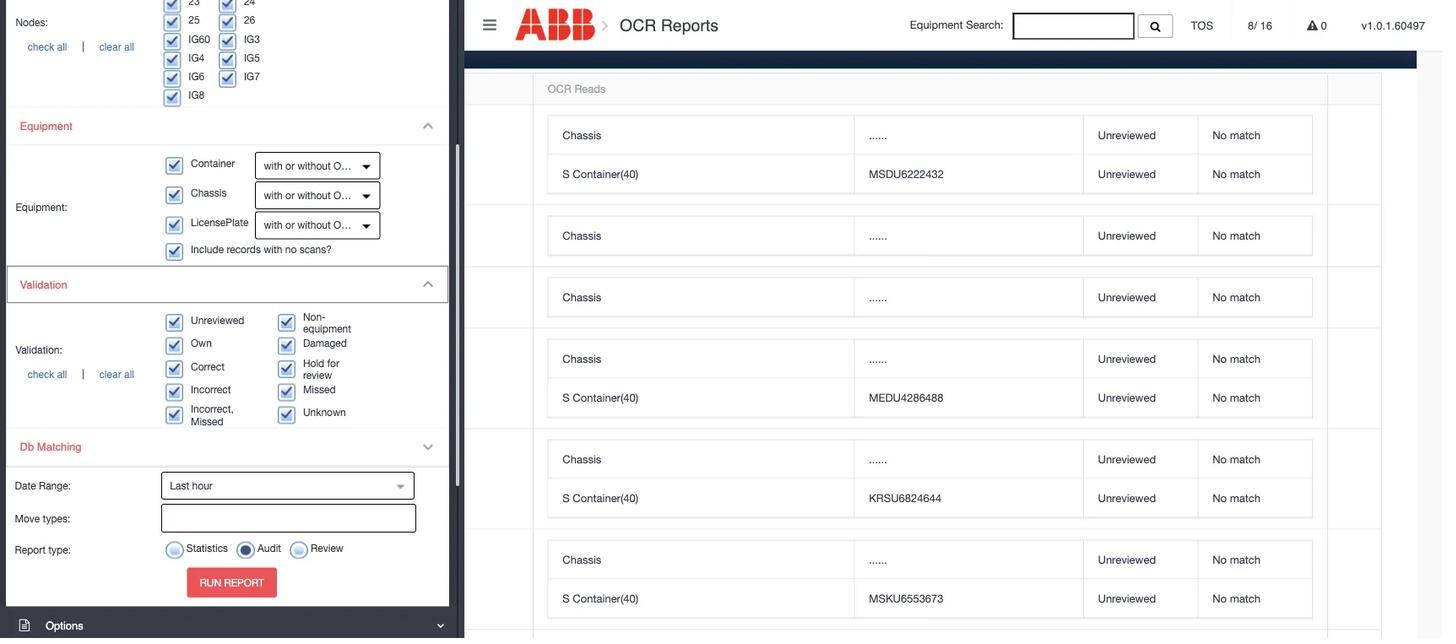 Task type: vqa. For each thing, say whether or not it's contained in the screenshot.
the top clear all
yes



Task type: locate. For each thing, give the bounding box(es) containing it.
1 horizontal spatial move
[[408, 82, 435, 96]]

1 vertical spatial without
[[297, 189, 331, 201]]

4 container(40) from the top
[[573, 592, 638, 606]]

no match for msdu6222432 cell unreviewed cell
[[1213, 168, 1261, 181]]

10- for 13:24:54
[[100, 157, 117, 170]]

5 no match cell from the top
[[1198, 340, 1312, 379]]

2 check all from the top
[[28, 368, 67, 380]]

...... cell
[[854, 116, 1083, 155], [854, 217, 1083, 256], [854, 279, 1083, 317], [854, 340, 1083, 379], [854, 441, 1083, 480], [854, 541, 1083, 580]]

with
[[264, 160, 283, 171], [264, 189, 283, 201], [264, 219, 283, 231], [264, 243, 282, 255]]

incorrect, missed
[[191, 403, 234, 427]]

0 vertical spatial clear all
[[99, 41, 134, 53]]

check all inside validation menu item
[[28, 368, 67, 380]]

no match for medu4286488 cell unreviewed cell
[[1213, 391, 1261, 405]]

10- inside ap20231016001772 2023-10-16 13:23:56
[[100, 482, 117, 495]]

ocr for chassis
[[334, 189, 356, 201]]

chassis cell
[[549, 116, 854, 155], [549, 217, 854, 256], [549, 279, 854, 317], [549, 340, 854, 379], [549, 441, 854, 480], [549, 541, 854, 580]]

validation:
[[16, 343, 62, 355]]

check all down nodes:
[[28, 41, 67, 53]]

1 ...... from the top
[[869, 129, 887, 142]]

include
[[191, 243, 224, 255]]

check all for nodes:
[[28, 41, 67, 53]]

5 no match from the top
[[1213, 353, 1261, 366]]

1 s container(40) from the top
[[563, 168, 638, 181]]

ocr
[[620, 16, 656, 35], [548, 82, 571, 96], [334, 160, 356, 171], [334, 189, 356, 201], [334, 219, 356, 231]]

10 no match from the top
[[1213, 592, 1261, 606]]

1 unreviewed cell from the top
[[1083, 116, 1198, 155]]

10- inside ap20231016001775 2023-10-16 13:24:31
[[100, 300, 117, 313]]

5 chassis cell from the top
[[549, 441, 854, 480]]

1 vertical spatial clear all link
[[87, 368, 146, 380]]

tab list
[[57, 40, 1417, 638]]

clear inside validation menu item
[[99, 368, 121, 380]]

ap20231016001777 2023-10-16 13:25:03
[[71, 221, 175, 252]]

4 ...... cell from the top
[[854, 340, 1083, 379]]

2023- down ap20231016001774
[[71, 381, 100, 394]]

row containing ap20231016001775
[[57, 268, 1382, 329]]

16 inside ap20231016001777 2023-10-16 13:25:03
[[117, 238, 129, 252]]

4 s from the top
[[563, 592, 570, 606]]

10- for 13:25:03
[[100, 238, 117, 252]]

no match cell for ...... cell associated with msdu6222432
[[1198, 116, 1312, 155]]

ig7
[[244, 70, 260, 82]]

no match cell for msku6553673 cell
[[1198, 580, 1312, 619]]

no
[[1213, 129, 1227, 142], [1213, 168, 1227, 181], [1213, 229, 1227, 242], [1213, 291, 1227, 304], [1213, 353, 1227, 366], [1213, 391, 1227, 405], [1213, 453, 1227, 466], [1213, 492, 1227, 505], [1213, 554, 1227, 567], [1213, 592, 1227, 606]]

unreviewed cell for ...... cell for medu4286488
[[1083, 340, 1198, 379]]

2 vertical spatial with or without ocr
[[264, 219, 356, 231]]

13:25:03
[[132, 238, 175, 252]]

25 up ig60
[[189, 14, 200, 26]]

no match for ...... cell related to msku6553673 unreviewed cell
[[1213, 554, 1261, 567]]

5 ...... from the top
[[869, 453, 887, 466]]

statistics
[[186, 543, 228, 554]]

all right 'home'
[[124, 41, 134, 53]]

ig3 cell
[[303, 329, 393, 430]]

2 no from the top
[[1213, 168, 1227, 181]]

move inside tab list
[[408, 82, 435, 96]]

grid containing move type
[[57, 74, 1382, 638]]

incorrect
[[191, 384, 231, 395]]

report
[[15, 544, 46, 556], [224, 577, 264, 588]]

...... for krsu6824644
[[869, 453, 887, 466]]

23
[[318, 230, 330, 243]]

10- inside ap20231016001777 2023-10-16 13:25:03
[[100, 238, 117, 252]]

move for move types:
[[15, 512, 40, 524]]

1 vertical spatial check all
[[28, 368, 67, 380]]

1 vertical spatial check all link
[[16, 368, 79, 380]]

ap20231016001777
[[71, 221, 171, 234]]

10- left 13:23:53
[[100, 582, 117, 595]]

no for no match cell associated with msdu6222432 cell
[[1213, 168, 1227, 181]]

13:23:53
[[132, 582, 175, 595]]

3 s from the top
[[563, 492, 570, 505]]

2023- down the "ap20231016001776"
[[71, 157, 100, 170]]

home link
[[60, 40, 116, 75]]

check down validation:
[[28, 368, 54, 380]]

3 s container(40) cell from the top
[[549, 480, 854, 518]]

no for "krsu6824644" cell's no match cell
[[1213, 492, 1227, 505]]

10 match from the top
[[1230, 592, 1261, 606]]

menu containing equipment
[[6, 0, 449, 468]]

unreviewed cell
[[1083, 116, 1198, 155], [1083, 155, 1198, 194], [1083, 217, 1198, 256], [1083, 279, 1198, 317], [1083, 340, 1198, 379], [1083, 379, 1198, 418], [1083, 441, 1198, 480], [1083, 480, 1198, 518], [1083, 541, 1198, 580], [1083, 580, 1198, 619]]

1 clear all link from the top
[[87, 41, 146, 53]]

2 container(40) from the top
[[573, 391, 638, 405]]

16 down ap20231016001775
[[117, 300, 129, 313]]

s for msdu6222432
[[563, 168, 570, 181]]

10- for 13:23:56
[[100, 482, 117, 495]]

move left type at the top of page
[[408, 82, 435, 96]]

8 match from the top
[[1230, 492, 1261, 505]]

1 vertical spatial clear all
[[99, 368, 134, 380]]

unreviewed cell for msku6553673 cell
[[1083, 580, 1198, 619]]

type
[[438, 82, 461, 96]]

1 horizontal spatial reports
[[661, 16, 719, 35]]

records
[[227, 243, 261, 255]]

2023- for 2023-10-16 13:24:54
[[71, 157, 100, 170]]

8 no match from the top
[[1213, 492, 1261, 505]]

container(40) for msdu6222432
[[573, 168, 638, 181]]

equipment for equipment search:
[[910, 18, 963, 31]]

0 vertical spatial or
[[285, 160, 295, 171]]

16 down ap20231016001774
[[117, 381, 129, 394]]

1 horizontal spatial ig3
[[318, 372, 335, 386]]

3 or from the top
[[285, 219, 295, 231]]

2 s container(40) from the top
[[563, 391, 638, 405]]

7 no match from the top
[[1213, 453, 1261, 466]]

0 horizontal spatial move
[[15, 512, 40, 524]]

correct
[[191, 360, 225, 372]]

1 2023- from the top
[[71, 157, 100, 170]]

1 clear from the top
[[99, 41, 121, 53]]

10- down ap20231016001777
[[100, 238, 117, 252]]

6 no match cell from the top
[[1198, 379, 1312, 418]]

0
[[1318, 19, 1327, 32]]

2 s container(40) cell from the top
[[549, 379, 854, 418]]

3 no match cell from the top
[[1198, 217, 1312, 256]]

unreviewed
[[1098, 129, 1156, 142], [1098, 168, 1156, 181], [1098, 229, 1156, 242], [1098, 291, 1156, 304], [191, 314, 244, 326], [1098, 353, 1156, 366], [1098, 391, 1156, 405], [1098, 453, 1156, 466], [1098, 492, 1156, 505], [1098, 554, 1156, 567], [1098, 592, 1156, 606]]

1 without from the top
[[297, 160, 331, 171]]

5 no from the top
[[1213, 353, 1227, 366]]

2 exit cell from the top
[[393, 430, 533, 530]]

clear all inside validation menu item
[[99, 368, 134, 380]]

no match for msku6553673 cell unreviewed cell
[[1213, 592, 1261, 606]]

container(40) for krsu6824644
[[573, 492, 638, 505]]

1 or from the top
[[285, 160, 295, 171]]

1 vertical spatial or
[[285, 189, 295, 201]]

1 check from the top
[[28, 41, 54, 53]]

0 horizontal spatial missed
[[191, 416, 223, 427]]

0 vertical spatial exit cell
[[393, 268, 533, 329]]

s container(40) cell for medu4286488
[[549, 379, 854, 418]]

3 without from the top
[[297, 219, 331, 231]]

6 no from the top
[[1213, 391, 1227, 405]]

1 ...... cell from the top
[[854, 116, 1083, 155]]

16 inside ap20231016001774 2023-10-16 13:24:16
[[117, 381, 129, 394]]

2023- inside the 'ap20231016001776 2023-10-16 13:24:54'
[[71, 157, 100, 170]]

1 check all link from the top
[[16, 41, 79, 53]]

0 vertical spatial clear
[[99, 41, 121, 53]]

16 inside ap20231016001772 2023-10-16 13:23:56
[[117, 482, 129, 495]]

6 ...... from the top
[[869, 554, 887, 567]]

non-
[[303, 311, 326, 322]]

exit cell for 13:24:31
[[393, 268, 533, 329]]

2 ...... from the top
[[869, 229, 887, 242]]

1 vertical spatial with or without ocr
[[264, 189, 356, 201]]

all up 13:24:16
[[124, 368, 134, 380]]

1 s from the top
[[563, 168, 570, 181]]

reports
[[661, 16, 719, 35], [129, 49, 180, 62]]

no match cell
[[1198, 116, 1312, 155], [1198, 155, 1312, 194], [1198, 217, 1312, 256], [1198, 279, 1312, 317], [1198, 340, 1312, 379], [1198, 379, 1312, 418], [1198, 441, 1312, 480], [1198, 480, 1312, 518], [1198, 541, 1312, 580], [1198, 580, 1312, 619]]

0 horizontal spatial equipment
[[20, 120, 72, 132]]

unreviewed for "krsu6824644" cell
[[1098, 492, 1156, 505]]

13:24:31
[[132, 300, 175, 313]]

cell containing ap20231016001774
[[57, 329, 303, 430]]

0 vertical spatial 25
[[189, 14, 200, 26]]

3 no from the top
[[1213, 229, 1227, 242]]

no match cell for "krsu6824644" cell
[[1198, 480, 1312, 518]]

2 with or without ocr from the top
[[264, 189, 356, 201]]

validation menu item
[[7, 266, 448, 429]]

| up matching at bottom
[[79, 367, 87, 379]]

all
[[57, 41, 67, 53], [124, 41, 134, 53], [57, 368, 67, 380], [124, 368, 134, 380]]

exit for 2023-10-16 13:23:56
[[408, 473, 430, 486]]

5 unreviewed cell from the top
[[1083, 340, 1198, 379]]

s container(40) for msku6553673
[[563, 592, 638, 606]]

22 cell
[[303, 268, 393, 329]]

0 vertical spatial with or without ocr
[[264, 160, 356, 171]]

7 no match cell from the top
[[1198, 441, 1312, 480]]

ocr for container
[[334, 160, 356, 171]]

cell
[[57, 105, 303, 206], [393, 105, 533, 206], [1327, 105, 1382, 206], [57, 206, 303, 268], [393, 206, 533, 268], [1327, 206, 1382, 268], [57, 268, 303, 329], [1327, 268, 1382, 329], [57, 329, 303, 430], [393, 329, 533, 430], [1327, 329, 1382, 430], [57, 430, 303, 530], [303, 430, 393, 530], [1327, 430, 1382, 530], [303, 530, 393, 631], [393, 530, 533, 631], [1327, 530, 1382, 631], [57, 631, 303, 638], [303, 631, 393, 638], [393, 631, 533, 638], [533, 631, 1327, 638], [1327, 631, 1382, 638]]

9 unreviewed cell from the top
[[1083, 541, 1198, 580]]

check all
[[28, 41, 67, 53], [28, 368, 67, 380]]

0 vertical spatial check all
[[28, 41, 67, 53]]

cell containing ap20231016001775
[[57, 268, 303, 329]]

s
[[563, 168, 570, 181], [563, 391, 570, 405], [563, 492, 570, 505], [563, 592, 570, 606]]

2 with from the top
[[264, 189, 283, 201]]

1 no match cell from the top
[[1198, 116, 1312, 155]]

clear all up 13:24:16
[[99, 368, 134, 380]]

1 no match from the top
[[1213, 129, 1261, 142]]

equipment for equipment
[[20, 120, 72, 132]]

25
[[189, 14, 200, 26], [318, 149, 330, 162]]

16 right 8/
[[1260, 19, 1272, 32]]

hour
[[192, 480, 213, 492]]

10- down ap20231016001775
[[100, 300, 117, 313]]

3 2023- from the top
[[71, 300, 100, 313]]

1 s container(40) cell from the top
[[549, 155, 854, 194]]

2 clear all from the top
[[99, 368, 134, 380]]

clear all left ig4
[[99, 41, 134, 53]]

ig3 down for
[[318, 372, 335, 386]]

non- equipment
[[303, 311, 351, 335]]

1 10- from the top
[[100, 157, 117, 170]]

no match for unreviewed cell associated with ...... cell for medu4286488
[[1213, 353, 1261, 366]]

ap20231016001775 2023-10-16 13:24:31
[[71, 283, 175, 313]]

1 | from the top
[[79, 40, 87, 52]]

2023-
[[71, 157, 100, 170], [71, 238, 100, 252], [71, 300, 100, 313], [71, 381, 100, 394], [71, 482, 100, 495], [71, 582, 100, 595]]

0 horizontal spatial ig3
[[244, 33, 260, 45]]

0 vertical spatial reports
[[661, 16, 719, 35]]

0 vertical spatial clear all link
[[87, 41, 146, 53]]

10- down ap20231016001774
[[100, 381, 117, 394]]

exit cell for 13:23:56
[[393, 430, 533, 530]]

check all link
[[16, 41, 79, 53], [16, 368, 79, 380]]

1 horizontal spatial equipment
[[910, 18, 963, 31]]

16 for ap20231016001772 2023-10-16 13:23:56
[[117, 482, 129, 495]]

5 10- from the top
[[100, 482, 117, 495]]

1 container(40) from the top
[[573, 168, 638, 181]]

date
[[15, 480, 36, 492]]

7 no from the top
[[1213, 453, 1227, 466]]

ig60
[[189, 33, 210, 45]]

1 vertical spatial ig3
[[318, 372, 335, 386]]

equipment up the "ap20231016001776"
[[20, 120, 72, 132]]

report inside button
[[224, 577, 264, 588]]

9 no match from the top
[[1213, 554, 1261, 567]]

1 vertical spatial exit cell
[[393, 430, 533, 530]]

0 horizontal spatial reports
[[129, 49, 180, 62]]

2023- left 13:23:53
[[71, 582, 100, 595]]

1 no from the top
[[1213, 129, 1227, 142]]

8 unreviewed cell from the top
[[1083, 480, 1198, 518]]

check all down validation:
[[28, 368, 67, 380]]

chassis cell for krsu6824644
[[549, 441, 854, 480]]

equipment inside 'menu item'
[[20, 120, 72, 132]]

ap20231016001774 2023-10-16 13:24:16
[[71, 364, 175, 394]]

grid
[[57, 74, 1382, 638]]

0 vertical spatial |
[[79, 40, 87, 52]]

medu4286488 cell
[[854, 379, 1083, 418]]

clear all link up 13:24:16
[[87, 368, 146, 380]]

10- down ap20231016001772
[[100, 482, 117, 495]]

row
[[57, 74, 1382, 105], [57, 105, 1382, 206], [549, 116, 1312, 155], [549, 155, 1312, 194], [57, 206, 1382, 268], [549, 217, 1312, 256], [57, 268, 1382, 329], [549, 279, 1312, 317], [57, 329, 1382, 430], [549, 340, 1312, 379], [549, 379, 1312, 418], [57, 430, 1382, 530], [549, 441, 1312, 480], [549, 480, 1312, 518], [57, 530, 1382, 631], [549, 541, 1312, 580], [549, 580, 1312, 619], [57, 631, 1382, 638]]

check inside validation menu item
[[28, 368, 54, 380]]

0 horizontal spatial 25
[[189, 14, 200, 26]]

unreviewed cell for ...... cell related to msku6553673
[[1083, 541, 1198, 580]]

s container(40) cell
[[549, 155, 854, 194], [549, 379, 854, 418], [549, 480, 854, 518], [549, 580, 854, 619]]

2023- right range:
[[71, 482, 100, 495]]

4 unreviewed cell from the top
[[1083, 279, 1198, 317]]

2 clear all link from the top
[[87, 368, 146, 380]]

25 inside menu
[[189, 14, 200, 26]]

1 vertical spatial missed
[[191, 416, 223, 427]]

3 match from the top
[[1230, 229, 1261, 242]]

exit cell
[[393, 268, 533, 329], [393, 430, 533, 530]]

......
[[869, 129, 887, 142], [869, 229, 887, 242], [869, 291, 887, 304], [869, 353, 887, 366], [869, 453, 887, 466], [869, 554, 887, 567]]

None field
[[1013, 13, 1135, 40], [162, 506, 183, 532], [1013, 13, 1135, 40], [162, 506, 183, 532]]

ap20231016001776 2023-10-16 13:24:54
[[71, 140, 175, 170]]

3 s container(40) from the top
[[563, 492, 638, 505]]

no match cell for ...... cell related to krsu6824644
[[1198, 441, 1312, 480]]

unreviewed for fifth ...... cell from the bottom of the tab list containing home
[[1098, 229, 1156, 242]]

1 vertical spatial equipment
[[20, 120, 72, 132]]

ig8
[[189, 89, 205, 101]]

missed inside incorrect, missed
[[191, 416, 223, 427]]

s container(40) for msdu6222432
[[563, 168, 638, 181]]

no match for unreviewed cell corresponding to ...... cell related to krsu6824644
[[1213, 453, 1261, 466]]

|
[[79, 40, 87, 52], [79, 367, 87, 379]]

unreviewed for ...... cell related to msku6553673
[[1098, 554, 1156, 567]]

0 vertical spatial check
[[28, 41, 54, 53]]

check down nodes:
[[28, 41, 54, 53]]

16 down ap20231016001772
[[117, 482, 129, 495]]

all for clear all link associated with nodes:
[[124, 41, 134, 53]]

for
[[327, 357, 339, 369]]

equipment left search:
[[910, 18, 963, 31]]

container(40)
[[573, 168, 638, 181], [573, 391, 638, 405], [573, 492, 638, 505], [573, 592, 638, 606]]

2 vertical spatial or
[[285, 219, 295, 231]]

no for no match cell associated with ...... cell associated with msdu6222432
[[1213, 129, 1227, 142]]

match for ...... cell related to krsu6824644
[[1230, 453, 1261, 466]]

8 no match cell from the top
[[1198, 480, 1312, 518]]

1 vertical spatial report
[[224, 577, 264, 588]]

| for validation:
[[79, 367, 87, 379]]

2023- inside ap20231016001775 2023-10-16 13:24:31
[[71, 300, 100, 313]]

2 check from the top
[[28, 368, 54, 380]]

date range:
[[15, 480, 71, 492]]

run
[[200, 577, 221, 588]]

unreviewed cell for fifth ...... cell from the bottom of the tab list containing home
[[1083, 217, 1198, 256]]

clear
[[99, 41, 121, 53], [99, 368, 121, 380]]

0 vertical spatial report
[[15, 544, 46, 556]]

3 with from the top
[[264, 219, 283, 231]]

0 vertical spatial without
[[297, 160, 331, 171]]

equipment
[[910, 18, 963, 31], [20, 120, 72, 132]]

2023- down ap20231016001777
[[71, 238, 100, 252]]

cell containing ap20231016001772
[[57, 430, 303, 530]]

2023- inside ap20231016001772 2023-10-16 13:23:56
[[71, 482, 100, 495]]

menu
[[6, 0, 449, 468]]

report left 'type:' at left
[[15, 544, 46, 556]]

2 chassis cell from the top
[[549, 217, 854, 256]]

0 vertical spatial ig3
[[244, 33, 260, 45]]

16 inside the 'ap20231016001776 2023-10-16 13:24:54'
[[117, 157, 129, 170]]

4 ...... from the top
[[869, 353, 887, 366]]

2 exit from the top
[[408, 473, 430, 486]]

2 check all link from the top
[[16, 368, 79, 380]]

no for ...... cell related to msku6553673 no match cell
[[1213, 554, 1227, 567]]

1 exit from the top
[[408, 291, 430, 304]]

check
[[28, 41, 54, 53], [28, 368, 54, 380]]

no match cell for 3rd ...... cell from the top
[[1198, 279, 1312, 317]]

all left 'home'
[[57, 41, 67, 53]]

16 for ap20231016001776 2023-10-16 13:24:54
[[117, 157, 129, 170]]

match for fifth ...... cell from the bottom of the tab list containing home
[[1230, 229, 1261, 242]]

1 horizontal spatial missed
[[303, 384, 336, 395]]

5 ...... cell from the top
[[854, 441, 1083, 480]]

missed
[[303, 384, 336, 395], [191, 416, 223, 427]]

...... for msku6553673
[[869, 554, 887, 567]]

10- down the "ap20231016001776"
[[100, 157, 117, 170]]

check all link inside validation menu item
[[16, 368, 79, 380]]

validation link
[[7, 266, 448, 304]]

unreviewed for msku6553673 cell
[[1098, 592, 1156, 606]]

3 10- from the top
[[100, 300, 117, 313]]

10- inside the 'ap20231016001776 2023-10-16 13:24:54'
[[100, 157, 117, 170]]

incorrect,
[[191, 403, 234, 415]]

or
[[285, 160, 295, 171], [285, 189, 295, 201], [285, 219, 295, 231]]

ig3 up ig5 in the top left of the page
[[244, 33, 260, 45]]

2 | from the top
[[79, 367, 87, 379]]

2 2023- from the top
[[71, 238, 100, 252]]

| left reports link
[[79, 40, 87, 52]]

4 no match from the top
[[1213, 291, 1261, 304]]

1 vertical spatial 25
[[318, 149, 330, 162]]

no for no match cell associated with ...... cell for medu4286488
[[1213, 353, 1227, 366]]

2 vertical spatial without
[[297, 219, 331, 231]]

2 no match cell from the top
[[1198, 155, 1312, 194]]

3 container(40) from the top
[[573, 492, 638, 505]]

msdu6222432
[[869, 168, 944, 181]]

8 no from the top
[[1213, 492, 1227, 505]]

move left types:
[[15, 512, 40, 524]]

2023- down ap20231016001775
[[71, 300, 100, 313]]

match
[[1230, 129, 1261, 142], [1230, 168, 1261, 181], [1230, 229, 1261, 242], [1230, 291, 1261, 304], [1230, 353, 1261, 366], [1230, 391, 1261, 405], [1230, 453, 1261, 466], [1230, 492, 1261, 505], [1230, 554, 1261, 567], [1230, 592, 1261, 606]]

1 vertical spatial reports
[[129, 49, 180, 62]]

no match
[[1213, 129, 1261, 142], [1213, 168, 1261, 181], [1213, 229, 1261, 242], [1213, 291, 1261, 304], [1213, 353, 1261, 366], [1213, 391, 1261, 405], [1213, 453, 1261, 466], [1213, 492, 1261, 505], [1213, 554, 1261, 567], [1213, 592, 1261, 606]]

chassis
[[563, 129, 601, 142], [191, 187, 227, 199], [563, 229, 601, 242], [563, 291, 601, 304], [563, 353, 601, 366], [563, 453, 601, 466], [563, 554, 601, 567]]

s container(40) cell for krsu6824644
[[549, 480, 854, 518]]

check for validation:
[[28, 368, 54, 380]]

s container(40) cell for msdu6222432
[[549, 155, 854, 194]]

9 match from the top
[[1230, 554, 1261, 567]]

10- inside ap20231016001774 2023-10-16 13:24:16
[[100, 381, 117, 394]]

1 chassis cell from the top
[[549, 116, 854, 155]]

0 vertical spatial equipment
[[910, 18, 963, 31]]

3 unreviewed cell from the top
[[1083, 217, 1198, 256]]

without for licenseplate
[[297, 219, 331, 231]]

2 match from the top
[[1230, 168, 1261, 181]]

3 no match from the top
[[1213, 229, 1261, 242]]

row group
[[57, 105, 1382, 638], [549, 116, 1312, 194], [549, 340, 1312, 418], [549, 441, 1312, 518], [549, 541, 1312, 619]]

4 s container(40) from the top
[[563, 592, 638, 606]]

6 2023- from the top
[[71, 582, 100, 595]]

clear all link left ig4
[[87, 41, 146, 53]]

1 clear all from the top
[[99, 41, 134, 53]]

1 horizontal spatial report
[[224, 577, 264, 588]]

1 vertical spatial clear
[[99, 368, 121, 380]]

16 down the "ap20231016001776"
[[117, 157, 129, 170]]

10 unreviewed cell from the top
[[1083, 580, 1198, 619]]

1 vertical spatial exit
[[408, 473, 430, 486]]

| inside validation menu item
[[79, 367, 87, 379]]

report right run
[[224, 577, 264, 588]]

unreviewed inside validation menu item
[[191, 314, 244, 326]]

0 vertical spatial missed
[[303, 384, 336, 395]]

0 vertical spatial move
[[408, 82, 435, 96]]

without
[[297, 160, 331, 171], [297, 189, 331, 201], [297, 219, 331, 231]]

25 up 23
[[318, 149, 330, 162]]

2023- inside ap20231016001777 2023-10-16 13:25:03
[[71, 238, 100, 252]]

check for nodes:
[[28, 41, 54, 53]]

...... cell for msdu6222432
[[854, 116, 1083, 155]]

missed down review
[[303, 384, 336, 395]]

s container(40)
[[563, 168, 638, 181], [563, 391, 638, 405], [563, 492, 638, 505], [563, 592, 638, 606]]

review
[[311, 543, 344, 554]]

1 with or without ocr from the top
[[264, 160, 356, 171]]

6 10- from the top
[[100, 582, 117, 595]]

6 no match from the top
[[1213, 391, 1261, 405]]

16
[[1260, 19, 1272, 32], [117, 157, 129, 170], [117, 238, 129, 252], [117, 300, 129, 313], [117, 381, 129, 394], [117, 482, 129, 495], [117, 582, 129, 595]]

1 vertical spatial |
[[79, 367, 87, 379]]

no match for ...... cell associated with msdu6222432's unreviewed cell
[[1213, 129, 1261, 142]]

2 or from the top
[[285, 189, 295, 201]]

16 down ap20231016001777
[[117, 238, 129, 252]]

missed down incorrect,
[[191, 416, 223, 427]]

6 match from the top
[[1230, 391, 1261, 405]]

row containing ap20231016001777
[[57, 206, 1382, 268]]

check all link down validation:
[[16, 368, 79, 380]]

move
[[408, 82, 435, 96], [15, 512, 40, 524]]

6 unreviewed cell from the top
[[1083, 379, 1198, 418]]

all down validation:
[[57, 368, 67, 380]]

check all link down nodes:
[[16, 41, 79, 53]]

10 no match cell from the top
[[1198, 580, 1312, 619]]

16 inside ap20231016001775 2023-10-16 13:24:31
[[117, 300, 129, 313]]

9 no match cell from the top
[[1198, 541, 1312, 580]]

3 with or without ocr from the top
[[264, 219, 356, 231]]

0 vertical spatial check all link
[[16, 41, 79, 53]]

with or without ocr for container
[[264, 160, 356, 171]]

2023- inside ap20231016001774 2023-10-16 13:24:16
[[71, 381, 100, 394]]

db matching
[[20, 441, 82, 454]]

0 vertical spatial exit
[[408, 291, 430, 304]]

row group for ap20231016001772 2023-10-16 13:23:56
[[549, 441, 1312, 518]]

move for move type
[[408, 82, 435, 96]]

no match cell for msdu6222432 cell
[[1198, 155, 1312, 194]]

clear all link for validation:
[[87, 368, 146, 380]]

1 vertical spatial move
[[15, 512, 40, 524]]

2 clear from the top
[[99, 368, 121, 380]]

1 horizontal spatial 25
[[318, 149, 330, 162]]

unreviewed cell for "krsu6824644" cell
[[1083, 480, 1198, 518]]

cell containing ap20231016001777
[[57, 206, 303, 268]]

1 vertical spatial check
[[28, 368, 54, 380]]

type:
[[48, 544, 71, 556]]



Task type: describe. For each thing, give the bounding box(es) containing it.
16 inside dropdown button
[[1260, 19, 1272, 32]]

2023- for 2023-10-16 13:23:56
[[71, 482, 100, 495]]

match for msdu6222432 cell
[[1230, 168, 1261, 181]]

no
[[285, 243, 297, 255]]

no match cell for ...... cell related to msku6553673
[[1198, 541, 1312, 580]]

s container(40) for krsu6824644
[[563, 492, 638, 505]]

with for chassis
[[264, 189, 283, 201]]

no for no match cell associated with 3rd ...... cell from the top
[[1213, 291, 1227, 304]]

equipment link
[[7, 107, 448, 145]]

| for nodes:
[[79, 40, 87, 52]]

ap20231016001775
[[71, 283, 171, 296]]

with for container
[[264, 160, 283, 171]]

8/ 16
[[1248, 19, 1272, 32]]

0 button
[[1290, 0, 1344, 51]]

ig5
[[244, 51, 260, 63]]

exit for 2023-10-16 13:24:31
[[408, 291, 430, 304]]

tos
[[1191, 19, 1213, 32]]

match for ...... cell associated with msdu6222432
[[1230, 129, 1261, 142]]

clear for validation:
[[99, 368, 121, 380]]

s container(40) cell for msku6553673
[[549, 580, 854, 619]]

clear all for validation:
[[99, 368, 134, 380]]

no match for unreviewed cell related to 3rd ...... cell from the top
[[1213, 291, 1261, 304]]

equipment search:
[[910, 18, 1013, 31]]

reports link
[[118, 40, 192, 75]]

4 with from the top
[[264, 243, 282, 255]]

grid inside tab list
[[57, 74, 1382, 638]]

report type:
[[15, 544, 71, 556]]

all for check all link corresponding to nodes:
[[57, 41, 67, 53]]

...... cell for medu4286488
[[854, 340, 1083, 379]]

no for no match cell associated with medu4286488 cell
[[1213, 391, 1227, 405]]

db matching link
[[7, 429, 448, 467]]

13:24:16
[[132, 381, 175, 394]]

s for medu4286488
[[563, 391, 570, 405]]

medu4286488
[[869, 391, 944, 405]]

match for ...... cell for medu4286488
[[1230, 353, 1261, 366]]

no match for fifth ...... cell from the bottom of the tab list containing home unreviewed cell
[[1213, 229, 1261, 242]]

types:
[[43, 512, 70, 524]]

or for chassis
[[285, 189, 295, 201]]

13:23:56
[[132, 482, 175, 495]]

unreviewed for msdu6222432 cell
[[1098, 168, 1156, 181]]

ig3 inside cell
[[318, 372, 335, 386]]

scans?
[[299, 243, 332, 255]]

container(40) for msku6553673
[[573, 592, 638, 606]]

unreviewed for 3rd ...... cell from the top
[[1098, 291, 1156, 304]]

v1.0.1.60497 button
[[1345, 0, 1442, 51]]

chassis inside equipment 'menu item'
[[191, 187, 227, 199]]

run report
[[200, 577, 264, 588]]

bars image
[[483, 17, 496, 32]]

msku6553673
[[869, 592, 944, 606]]

row containing move type
[[57, 74, 1382, 105]]

ig6
[[189, 70, 205, 82]]

ig4
[[189, 51, 205, 63]]

check all for validation:
[[28, 368, 67, 380]]

check all link for validation:
[[16, 368, 79, 380]]

...... cell for msku6553673
[[854, 541, 1083, 580]]

v1.0.1.60497
[[1362, 19, 1425, 32]]

container(40) for medu4286488
[[573, 391, 638, 405]]

unreviewed for ...... cell related to krsu6824644
[[1098, 453, 1156, 466]]

25 inside cell
[[318, 149, 330, 162]]

clear all link for nodes:
[[87, 41, 146, 53]]

16 for ap20231016001777 2023-10-16 13:25:03
[[117, 238, 129, 252]]

clear for nodes:
[[99, 41, 121, 53]]

ocr reports
[[615, 16, 719, 35]]

tos button
[[1174, 0, 1230, 51]]

25 cell
[[303, 105, 393, 206]]

licenseplate
[[191, 216, 249, 228]]

s for msku6553673
[[563, 592, 570, 606]]

msdu6222432 cell
[[854, 155, 1083, 194]]

unreviewed cell for msdu6222432 cell
[[1083, 155, 1198, 194]]

chassis cell for medu4286488
[[549, 340, 854, 379]]

ap20231016001774
[[71, 364, 171, 377]]

3 ...... cell from the top
[[854, 279, 1083, 317]]

unreviewed cell for ...... cell associated with msdu6222432
[[1083, 116, 1198, 155]]

reports inside tab list
[[129, 49, 180, 62]]

22
[[318, 291, 330, 304]]

match for 3rd ...... cell from the top
[[1230, 291, 1261, 304]]

16 left 13:23:53
[[117, 582, 129, 595]]

26
[[244, 14, 255, 26]]

0 horizontal spatial report
[[15, 544, 46, 556]]

23 cell
[[303, 206, 393, 268]]

16 for ap20231016001775 2023-10-16 13:24:31
[[117, 300, 129, 313]]

no match for unreviewed cell associated with "krsu6824644" cell
[[1213, 492, 1261, 505]]

all for check all link in the validation menu item
[[57, 368, 67, 380]]

krsu6824644 cell
[[854, 480, 1083, 518]]

match for ...... cell related to msku6553673
[[1230, 554, 1261, 567]]

ocr reads
[[548, 82, 606, 96]]

2023- for 2023-10-16 13:24:31
[[71, 300, 100, 313]]

13:24:54
[[132, 157, 175, 170]]

without for chassis
[[297, 189, 331, 201]]

range:
[[39, 480, 71, 492]]

move type
[[408, 82, 461, 96]]

ap20231016001776
[[71, 140, 171, 153]]

with or without ocr for chassis
[[264, 189, 356, 201]]

chassis cell for msdu6222432
[[549, 116, 854, 155]]

include records with no scans?
[[191, 243, 332, 255]]

...... cell for krsu6824644
[[854, 441, 1083, 480]]

2 ...... cell from the top
[[854, 217, 1083, 256]]

clear all for nodes:
[[99, 41, 134, 53]]

container
[[191, 157, 235, 169]]

s for krsu6824644
[[563, 492, 570, 505]]

check all link for nodes:
[[16, 41, 79, 53]]

search:
[[966, 18, 1004, 31]]

unreviewed cell for ...... cell related to krsu6824644
[[1083, 441, 1198, 480]]

unknown
[[303, 407, 346, 419]]

review
[[303, 369, 332, 381]]

2023- for 2023-10-16 13:25:03
[[71, 238, 100, 252]]

10- for 13:24:16
[[100, 381, 117, 394]]

last hour
[[170, 480, 213, 492]]

audit
[[258, 543, 281, 554]]

without for container
[[297, 160, 331, 171]]

ap20231016001772 2023-10-16 13:23:56
[[71, 464, 175, 495]]

tab list containing home
[[57, 40, 1417, 638]]

nodes:
[[16, 16, 48, 28]]

db
[[20, 441, 34, 454]]

home
[[72, 49, 104, 62]]

all for clear all link associated with validation:
[[124, 368, 134, 380]]

s container(40) for medu4286488
[[563, 391, 638, 405]]

unreviewed cell for 3rd ...... cell from the top
[[1083, 279, 1198, 317]]

8/ 16 button
[[1231, 0, 1289, 51]]

equipment menu item
[[7, 107, 448, 266]]

no for no match cell corresponding to msku6553673 cell
[[1213, 592, 1227, 606]]

2023- for 2023-10-16 13:24:16
[[71, 381, 100, 394]]

unreviewed for ...... cell for medu4286488
[[1098, 353, 1156, 366]]

3 ...... from the top
[[869, 291, 887, 304]]

ap20231016001772
[[71, 464, 171, 477]]

no match cell for medu4286488 cell
[[1198, 379, 1312, 418]]

hold
[[303, 357, 324, 369]]

run report button
[[187, 568, 277, 598]]

search image
[[1150, 21, 1161, 32]]

10- for 13:24:31
[[100, 300, 117, 313]]

krsu6824644
[[869, 492, 942, 505]]

row group for ap20231016001776 2023-10-16 13:24:54
[[549, 116, 1312, 194]]

2023-10-16 13:23:53
[[71, 582, 175, 595]]

3 chassis cell from the top
[[549, 279, 854, 317]]

warning image
[[1307, 20, 1318, 31]]

matching
[[37, 441, 82, 454]]

with for licenseplate
[[264, 219, 283, 231]]

msku6553673 cell
[[854, 580, 1083, 619]]

move types:
[[15, 512, 70, 524]]

cell containing ap20231016001776
[[57, 105, 303, 206]]

8/
[[1248, 19, 1257, 32]]

16 for ap20231016001774 2023-10-16 13:24:16
[[117, 381, 129, 394]]

reads
[[575, 82, 606, 96]]

equipment:
[[16, 201, 67, 213]]

ocr inside tab list
[[548, 82, 571, 96]]

match for "krsu6824644" cell
[[1230, 492, 1261, 505]]

own
[[191, 337, 212, 349]]

with or without ocr for licenseplate
[[264, 219, 356, 231]]

damaged
[[303, 337, 347, 349]]

last
[[170, 480, 189, 492]]

ig3 inside menu
[[244, 33, 260, 45]]

hold for review
[[303, 357, 339, 381]]

validation
[[20, 278, 67, 291]]

unreviewed cell for medu4286488 cell
[[1083, 379, 1198, 418]]

equipment
[[303, 323, 351, 335]]



